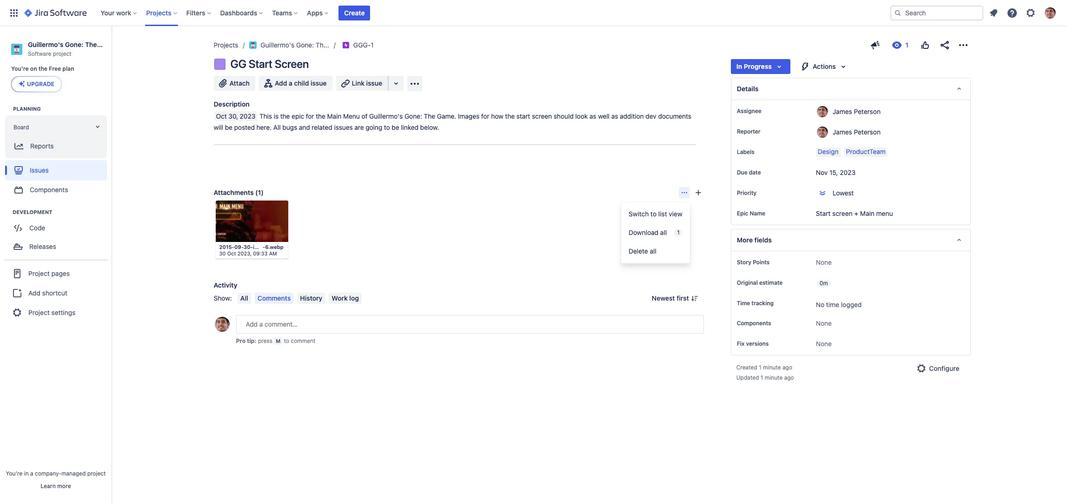 Task type: locate. For each thing, give the bounding box(es) containing it.
as
[[590, 112, 597, 120], [612, 112, 619, 120]]

guillermo's up going
[[370, 112, 403, 120]]

0 vertical spatial all
[[273, 123, 281, 131]]

related
[[312, 123, 333, 131]]

add left 'shortcut'
[[28, 289, 40, 297]]

project for project pages
[[28, 269, 50, 277]]

gone: up plan
[[65, 40, 84, 48]]

ago right created
[[783, 364, 793, 371]]

0 vertical spatial you're
[[11, 65, 29, 72]]

0 vertical spatial the
[[85, 40, 97, 48]]

group containing project pages
[[4, 260, 108, 326]]

in
[[24, 470, 29, 477]]

components
[[30, 186, 68, 194], [737, 320, 772, 327]]

nov
[[817, 168, 828, 176]]

banner
[[0, 0, 1068, 26]]

for left how
[[482, 112, 490, 120]]

main inside this is the epic for the main menu of guillermo's gone: the game. images for how the start screen should look as well as addition dev documents will be posted here. all bugs and related issues are going to be linked below.
[[327, 112, 342, 120]]

of
[[362, 112, 368, 120]]

download all
[[629, 228, 667, 236]]

link issue
[[352, 79, 383, 87]]

1 be from the left
[[225, 123, 233, 131]]

guillermo's gone: th...
[[261, 41, 329, 49]]

2023
[[240, 112, 256, 120], [840, 168, 856, 176]]

newest first image
[[691, 295, 699, 302]]

details element
[[731, 78, 971, 100]]

for
[[306, 112, 314, 120], [482, 112, 490, 120]]

releases
[[29, 242, 56, 250]]

to right going
[[384, 123, 390, 131]]

actions image
[[958, 40, 969, 51]]

all inside delete all button
[[650, 247, 657, 255]]

edit color, purple selected image
[[214, 59, 225, 70]]

0 vertical spatial screen
[[532, 112, 552, 120]]

james peterson
[[833, 107, 881, 115], [833, 128, 881, 136]]

project inside project settings link
[[28, 308, 50, 316]]

gone: left th...
[[296, 41, 314, 49]]

1 vertical spatial none
[[817, 319, 832, 327]]

you're for you're in a company-managed project
[[6, 470, 22, 477]]

fields
[[755, 236, 772, 244]]

your
[[101, 9, 115, 17]]

created 1 minute ago updated 1 minute ago
[[737, 364, 795, 381]]

1 james peterson from the top
[[833, 107, 881, 115]]

apps
[[307, 9, 323, 17]]

the up the below. at left top
[[424, 112, 436, 120]]

software
[[28, 50, 51, 57]]

1 horizontal spatial a
[[289, 79, 293, 87]]

1 project from the top
[[28, 269, 50, 277]]

comments button
[[255, 293, 294, 304]]

2 vertical spatial to
[[284, 337, 289, 344]]

1 as from the left
[[590, 112, 597, 120]]

0 horizontal spatial group
[[4, 260, 108, 326]]

1 horizontal spatial to
[[384, 123, 390, 131]]

more
[[737, 236, 753, 244]]

settings
[[51, 308, 76, 316]]

to
[[384, 123, 390, 131], [651, 210, 657, 218], [284, 337, 289, 344]]

0 vertical spatial a
[[289, 79, 293, 87]]

bugs
[[283, 123, 297, 131]]

issue
[[311, 79, 327, 87], [366, 79, 383, 87]]

2 james peterson from the top
[[833, 128, 881, 136]]

teams
[[272, 9, 292, 17]]

group containing switch to list view
[[622, 202, 690, 263]]

main up issues
[[327, 112, 342, 120]]

add a child issue
[[275, 79, 327, 87]]

the left game
[[85, 40, 97, 48]]

1 horizontal spatial 2023
[[840, 168, 856, 176]]

0 horizontal spatial gone:
[[65, 40, 84, 48]]

peterson for assignee
[[855, 107, 881, 115]]

3 none from the top
[[817, 340, 832, 348]]

copy link to issue image
[[372, 41, 380, 48]]

you're in a company-managed project
[[6, 470, 106, 477]]

is
[[274, 112, 279, 120]]

0 horizontal spatial projects
[[146, 9, 172, 17]]

primary element
[[6, 0, 891, 26]]

james peterson up productteam
[[833, 128, 881, 136]]

guillermo's up gg start screen
[[261, 41, 295, 49]]

a
[[289, 79, 293, 87], [30, 470, 33, 477]]

1 horizontal spatial as
[[612, 112, 619, 120]]

project pages link
[[4, 264, 108, 284]]

0 vertical spatial james
[[833, 107, 853, 115]]

estimate
[[760, 279, 783, 286]]

0 horizontal spatial guillermo's
[[28, 40, 63, 48]]

1 issue from the left
[[311, 79, 327, 87]]

the up related
[[316, 112, 326, 120]]

0 vertical spatial none
[[817, 258, 832, 266]]

1 vertical spatial james peterson
[[833, 128, 881, 136]]

1 horizontal spatial add
[[275, 79, 287, 87]]

the right how
[[505, 112, 515, 120]]

project up plan
[[53, 50, 71, 57]]

guillermo's for guillermo's gone: th...
[[261, 41, 295, 49]]

board button
[[7, 117, 105, 136]]

below.
[[420, 123, 439, 131]]

project inside guillermo's gone: the game software project
[[53, 50, 71, 57]]

gone: for th...
[[296, 41, 314, 49]]

link issue button
[[336, 76, 389, 91]]

2 vertical spatial none
[[817, 340, 832, 348]]

project up the add shortcut
[[28, 269, 50, 277]]

profile image of james peterson image
[[215, 317, 230, 332]]

2 be from the left
[[392, 123, 399, 131]]

add app image
[[409, 78, 421, 89]]

james down details 'element' at the top right of page
[[833, 107, 853, 115]]

project
[[28, 269, 50, 277], [28, 308, 50, 316]]

to left list
[[651, 210, 657, 218]]

project for company-
[[87, 470, 106, 477]]

you're
[[11, 65, 29, 72], [6, 470, 22, 477]]

search image
[[895, 9, 902, 17]]

ago right updated
[[785, 374, 795, 381]]

0 vertical spatial peterson
[[855, 107, 881, 115]]

menu bar
[[236, 293, 364, 304]]

1 horizontal spatial group
[[622, 202, 690, 263]]

peterson down details 'element' at the top right of page
[[855, 107, 881, 115]]

project inside project pages link
[[28, 269, 50, 277]]

2 none from the top
[[817, 319, 832, 327]]

going
[[366, 123, 383, 131]]

original estimate pin to top. only you can see pinned fields. image
[[785, 279, 793, 287]]

0 horizontal spatial 2023
[[240, 112, 256, 120]]

as left well
[[590, 112, 597, 120]]

download
[[629, 228, 659, 236]]

screen
[[532, 112, 552, 120], [833, 209, 853, 217]]

a left child
[[289, 79, 293, 87]]

the
[[38, 65, 47, 72], [280, 112, 290, 120], [316, 112, 326, 120], [505, 112, 515, 120]]

james for assignee
[[833, 107, 853, 115]]

log
[[350, 294, 359, 302]]

add a child issue button
[[259, 76, 332, 91]]

sidebar navigation image
[[101, 37, 122, 56]]

main right +
[[861, 209, 875, 217]]

1 down view
[[678, 229, 680, 236]]

start down guillermo's gone: the game image
[[249, 57, 273, 70]]

0 horizontal spatial main
[[327, 112, 342, 120]]

1 vertical spatial project
[[28, 308, 50, 316]]

oct
[[216, 112, 227, 120]]

1 vertical spatial screen
[[833, 209, 853, 217]]

0 horizontal spatial for
[[306, 112, 314, 120]]

for right epic
[[306, 112, 314, 120]]

1 horizontal spatial for
[[482, 112, 490, 120]]

components link
[[5, 181, 107, 199]]

time tracking
[[737, 300, 774, 307]]

reporter
[[737, 128, 761, 135]]

0 vertical spatial to
[[384, 123, 390, 131]]

notifications image
[[989, 7, 1000, 18]]

a right in
[[30, 470, 33, 477]]

link web pages and more image
[[391, 78, 402, 89]]

0 horizontal spatial all
[[650, 247, 657, 255]]

0 horizontal spatial a
[[30, 470, 33, 477]]

1 horizontal spatial projects
[[214, 41, 238, 49]]

2 james from the top
[[833, 128, 853, 136]]

components down issues link in the left top of the page
[[30, 186, 68, 194]]

2023 up posted
[[240, 112, 256, 120]]

projects up edit color, purple selected image
[[214, 41, 238, 49]]

project for game
[[53, 50, 71, 57]]

0 horizontal spatial issue
[[311, 79, 327, 87]]

you're left in
[[6, 470, 22, 477]]

pro tip: press m to comment
[[236, 337, 316, 344]]

project right managed
[[87, 470, 106, 477]]

components down time tracking
[[737, 320, 772, 327]]

this is the epic for the main menu of guillermo's gone: the game. images for how the start screen should look as well as addition dev documents will be posted here. all bugs and related issues are going to be linked below.
[[214, 112, 694, 131]]

design
[[818, 148, 839, 155]]

add left child
[[275, 79, 287, 87]]

gone: up linked
[[405, 112, 422, 120]]

on
[[30, 65, 37, 72]]

projects button
[[143, 5, 181, 20]]

projects for projects 'link'
[[214, 41, 238, 49]]

1 vertical spatial main
[[861, 209, 875, 217]]

1 vertical spatial to
[[651, 210, 657, 218]]

1 horizontal spatial screen
[[833, 209, 853, 217]]

project for project settings
[[28, 308, 50, 316]]

1 vertical spatial ago
[[785, 374, 795, 381]]

created
[[737, 364, 758, 371]]

all right delete
[[650, 247, 657, 255]]

1 horizontal spatial issue
[[366, 79, 383, 87]]

james up design
[[833, 128, 853, 136]]

to inside switch to list view button
[[651, 210, 657, 218]]

1 vertical spatial projects
[[214, 41, 238, 49]]

1 vertical spatial james
[[833, 128, 853, 136]]

you're for you're on the free plan
[[11, 65, 29, 72]]

start left +
[[817, 209, 831, 217]]

priority pin to top. only you can see pinned fields. image
[[759, 189, 766, 197]]

no
[[817, 301, 825, 309]]

1 horizontal spatial gone:
[[296, 41, 314, 49]]

assignee pin to top. only you can see pinned fields. image
[[764, 107, 771, 115]]

add inside group
[[28, 289, 40, 297]]

1 vertical spatial all
[[650, 247, 657, 255]]

1 horizontal spatial project
[[87, 470, 106, 477]]

original estimate
[[737, 279, 783, 286]]

posted
[[234, 123, 255, 131]]

0 horizontal spatial be
[[225, 123, 233, 131]]

2 project from the top
[[28, 308, 50, 316]]

show:
[[214, 294, 232, 302]]

1 peterson from the top
[[855, 107, 881, 115]]

well
[[598, 112, 610, 120]]

more fields
[[737, 236, 772, 244]]

1 vertical spatial all
[[241, 294, 248, 302]]

screen right start on the top of the page
[[532, 112, 552, 120]]

gone: inside guillermo's gone: the game software project
[[65, 40, 84, 48]]

1 vertical spatial components
[[737, 320, 772, 327]]

switch
[[629, 210, 649, 218]]

1 horizontal spatial start
[[817, 209, 831, 217]]

2 horizontal spatial to
[[651, 210, 657, 218]]

0m
[[820, 280, 829, 287]]

projects right work
[[146, 9, 172, 17]]

screen left +
[[833, 209, 853, 217]]

time tracking pin to top. only you can see pinned fields. image
[[776, 300, 784, 307]]

be right will
[[225, 123, 233, 131]]

labels
[[737, 148, 755, 155]]

1
[[371, 41, 374, 49], [678, 229, 680, 236], [759, 364, 762, 371], [761, 374, 764, 381]]

be left linked
[[392, 123, 399, 131]]

minute down 'fix versions pin to top. only you can see pinned fields.' image
[[764, 364, 782, 371]]

0 vertical spatial project
[[28, 269, 50, 277]]

to inside this is the epic for the main menu of guillermo's gone: the game. images for how the start screen should look as well as addition dev documents will be posted here. all bugs and related issues are going to be linked below.
[[384, 123, 390, 131]]

0 vertical spatial james peterson
[[833, 107, 881, 115]]

0 horizontal spatial the
[[85, 40, 97, 48]]

all down is
[[273, 123, 281, 131]]

2023 right 15,
[[840, 168, 856, 176]]

as right well
[[612, 112, 619, 120]]

0 vertical spatial start
[[249, 57, 273, 70]]

actions button
[[795, 59, 855, 74]]

1 horizontal spatial all
[[273, 123, 281, 131]]

1 vertical spatial add
[[28, 289, 40, 297]]

0 vertical spatial main
[[327, 112, 342, 120]]

issue right child
[[311, 79, 327, 87]]

0 horizontal spatial all
[[241, 294, 248, 302]]

1 horizontal spatial guillermo's
[[261, 41, 295, 49]]

0 horizontal spatial components
[[30, 186, 68, 194]]

2 horizontal spatial gone:
[[405, 112, 422, 120]]

components pin to top. only you can see pinned fields. image
[[774, 320, 781, 327]]

minute right updated
[[765, 374, 783, 381]]

2 as from the left
[[612, 112, 619, 120]]

menu bar containing all
[[236, 293, 364, 304]]

2023 for nov 15, 2023
[[840, 168, 856, 176]]

0 vertical spatial project
[[53, 50, 71, 57]]

Search field
[[891, 5, 984, 20]]

2 peterson from the top
[[855, 128, 881, 136]]

projects for projects dropdown button
[[146, 9, 172, 17]]

to right m
[[284, 337, 289, 344]]

guillermo's up software
[[28, 40, 63, 48]]

1 vertical spatial the
[[424, 112, 436, 120]]

1 horizontal spatial the
[[424, 112, 436, 120]]

1 horizontal spatial be
[[392, 123, 399, 131]]

0 vertical spatial projects
[[146, 9, 172, 17]]

0 horizontal spatial add
[[28, 289, 40, 297]]

0 vertical spatial 2023
[[240, 112, 256, 120]]

projects inside dropdown button
[[146, 9, 172, 17]]

you're left on
[[11, 65, 29, 72]]

projects
[[146, 9, 172, 17], [214, 41, 238, 49]]

0 vertical spatial all
[[661, 228, 667, 236]]

1 vertical spatial 2023
[[840, 168, 856, 176]]

0 horizontal spatial project
[[53, 50, 71, 57]]

2 horizontal spatial guillermo's
[[370, 112, 403, 120]]

add for add a child issue
[[275, 79, 287, 87]]

peterson up productteam
[[855, 128, 881, 136]]

0 horizontal spatial as
[[590, 112, 597, 120]]

delete image
[[273, 205, 284, 216]]

issue right link
[[366, 79, 383, 87]]

add
[[275, 79, 287, 87], [28, 289, 40, 297]]

project down the add shortcut
[[28, 308, 50, 316]]

2 for from the left
[[482, 112, 490, 120]]

jira software image
[[24, 7, 87, 18], [24, 7, 87, 18]]

the right is
[[280, 112, 290, 120]]

peterson
[[855, 107, 881, 115], [855, 128, 881, 136]]

documents
[[659, 112, 692, 120]]

all right show:
[[241, 294, 248, 302]]

1 james from the top
[[833, 107, 853, 115]]

1 vertical spatial a
[[30, 470, 33, 477]]

development image
[[1, 207, 13, 218]]

code link
[[5, 219, 107, 237]]

0 vertical spatial components
[[30, 186, 68, 194]]

dashboards
[[220, 9, 257, 17]]

in progress button
[[731, 59, 791, 74]]

1 vertical spatial project
[[87, 470, 106, 477]]

1 vertical spatial you're
[[6, 470, 22, 477]]

tip:
[[247, 337, 257, 344]]

gone: for the
[[65, 40, 84, 48]]

all down list
[[661, 228, 667, 236]]

the right on
[[38, 65, 47, 72]]

1 vertical spatial peterson
[[855, 128, 881, 136]]

share image
[[940, 40, 951, 51]]

0 horizontal spatial screen
[[532, 112, 552, 120]]

guillermo's inside guillermo's gone: the game software project
[[28, 40, 63, 48]]

nov 15, 2023
[[817, 168, 856, 176]]

0 vertical spatial add
[[275, 79, 287, 87]]

0 horizontal spatial to
[[284, 337, 289, 344]]

delete
[[629, 247, 649, 255]]

gone: inside this is the epic for the main menu of guillermo's gone: the game. images for how the start screen should look as well as addition dev documents will be posted here. all bugs and related issues are going to be linked below.
[[405, 112, 422, 120]]

james peterson down details 'element' at the top right of page
[[833, 107, 881, 115]]

1 horizontal spatial all
[[661, 228, 667, 236]]

story
[[737, 259, 752, 266]]

start
[[249, 57, 273, 70], [817, 209, 831, 217]]

main
[[327, 112, 342, 120], [861, 209, 875, 217]]

planning group
[[5, 105, 111, 202]]

group
[[622, 202, 690, 263], [4, 260, 108, 326]]

guillermo's
[[28, 40, 63, 48], [261, 41, 295, 49], [370, 112, 403, 120]]



Task type: describe. For each thing, give the bounding box(es) containing it.
comments
[[258, 294, 291, 302]]

epic
[[737, 210, 749, 217]]

1 none from the top
[[817, 258, 832, 266]]

2 issue from the left
[[366, 79, 383, 87]]

1 right epic icon
[[371, 41, 374, 49]]

fix
[[737, 340, 745, 347]]

ggg-
[[354, 41, 371, 49]]

how
[[491, 112, 504, 120]]

1 horizontal spatial components
[[737, 320, 772, 327]]

reports link
[[7, 136, 105, 156]]

gg
[[231, 57, 247, 70]]

give feedback image
[[870, 40, 882, 51]]

none for components
[[817, 319, 832, 327]]

due date pin to top. only you can see pinned fields. image
[[763, 169, 771, 176]]

fix versions pin to top. only you can see pinned fields. image
[[771, 340, 779, 348]]

reporter pin to top. only you can see pinned fields. image
[[763, 128, 770, 135]]

peterson for reporter
[[855, 128, 881, 136]]

appswitcher icon image
[[8, 7, 20, 18]]

create button
[[339, 5, 371, 20]]

project pages
[[28, 269, 70, 277]]

development group
[[5, 209, 111, 259]]

teams button
[[269, 5, 302, 20]]

design link
[[817, 148, 841, 157]]

components inside components link
[[30, 186, 68, 194]]

fix versions
[[737, 340, 769, 347]]

james peterson for assignee
[[833, 107, 881, 115]]

guillermo's gone: the game image
[[250, 41, 257, 49]]

help image
[[1007, 7, 1019, 18]]

work log
[[332, 294, 359, 302]]

code
[[29, 224, 45, 232]]

add for add shortcut
[[28, 289, 40, 297]]

1 vertical spatial start
[[817, 209, 831, 217]]

Add a comment… field
[[236, 315, 704, 334]]

all inside button
[[241, 294, 248, 302]]

you're on the free plan
[[11, 65, 74, 72]]

attachments menu image
[[681, 189, 689, 196]]

should
[[554, 112, 574, 120]]

vote options: no one has voted for this issue yet. image
[[920, 40, 931, 51]]

none for fix versions
[[817, 340, 832, 348]]

0 horizontal spatial start
[[249, 57, 273, 70]]

here.
[[257, 123, 272, 131]]

releases link
[[5, 237, 107, 256]]

date
[[750, 169, 762, 176]]

reports
[[30, 142, 54, 150]]

child
[[294, 79, 309, 87]]

learn
[[41, 483, 56, 490]]

look
[[576, 112, 588, 120]]

labels pin to top. only you can see pinned fields. image
[[757, 148, 764, 156]]

add shortcut button
[[4, 284, 108, 303]]

banner containing your work
[[0, 0, 1068, 26]]

tracking
[[752, 300, 774, 307]]

gg start screen
[[231, 57, 309, 70]]

the inside guillermo's gone: the game software project
[[85, 40, 97, 48]]

add attachment image
[[695, 189, 703, 196]]

screen
[[275, 57, 309, 70]]

more fields element
[[731, 229, 971, 251]]

game
[[99, 40, 117, 48]]

issues
[[30, 166, 49, 174]]

epic
[[292, 112, 304, 120]]

the inside this is the epic for the main menu of guillermo's gone: the game. images for how the start screen should look as well as addition dev documents will be posted here. all bugs and related issues are going to be linked below.
[[424, 112, 436, 120]]

1 horizontal spatial main
[[861, 209, 875, 217]]

time
[[737, 300, 751, 307]]

1 right updated
[[761, 374, 764, 381]]

0 vertical spatial minute
[[764, 364, 782, 371]]

versions
[[747, 340, 769, 347]]

planning
[[13, 106, 41, 112]]

1 vertical spatial minute
[[765, 374, 783, 381]]

points
[[753, 259, 770, 266]]

all inside this is the epic for the main menu of guillermo's gone: the game. images for how the start screen should look as well as addition dev documents will be posted here. all bugs and related issues are going to be linked below.
[[273, 123, 281, 131]]

projects link
[[214, 40, 238, 51]]

+
[[855, 209, 859, 217]]

are
[[355, 123, 364, 131]]

james for reporter
[[833, 128, 853, 136]]

upgrade button
[[12, 77, 61, 92]]

comment
[[291, 337, 316, 344]]

no time logged
[[817, 301, 862, 309]]

th...
[[316, 41, 329, 49]]

all for download all
[[661, 228, 667, 236]]

guillermo's inside this is the epic for the main menu of guillermo's gone: the game. images for how the start screen should look as well as addition dev documents will be posted here. all bugs and related issues are going to be linked below.
[[370, 112, 403, 120]]

upgrade
[[27, 81, 54, 88]]

all for delete all
[[650, 247, 657, 255]]

free
[[49, 65, 61, 72]]

switch to list view
[[629, 210, 683, 218]]

guillermo's gone: th... link
[[250, 40, 329, 51]]

progress
[[744, 62, 772, 70]]

apps button
[[304, 5, 332, 20]]

(1)
[[255, 188, 264, 196]]

project settings
[[28, 308, 76, 316]]

download image
[[257, 205, 268, 216]]

guillermo's gone: the game software project
[[28, 40, 117, 57]]

attach button
[[214, 76, 255, 91]]

1 right created
[[759, 364, 762, 371]]

company-
[[35, 470, 61, 477]]

dashboards button
[[218, 5, 267, 20]]

planning image
[[2, 103, 13, 115]]

press
[[258, 337, 273, 344]]

in progress
[[737, 62, 772, 70]]

productteam link
[[845, 148, 888, 157]]

this
[[260, 112, 272, 120]]

a inside button
[[289, 79, 293, 87]]

1 for from the left
[[306, 112, 314, 120]]

your profile and settings image
[[1046, 7, 1057, 18]]

learn more
[[41, 483, 71, 490]]

screen inside this is the epic for the main menu of guillermo's gone: the game. images for how the start screen should look as well as addition dev documents will be posted here. all bugs and related issues are going to be linked below.
[[532, 112, 552, 120]]

more
[[57, 483, 71, 490]]

all button
[[238, 293, 251, 304]]

ggg-1 link
[[354, 40, 374, 51]]

history button
[[298, 293, 325, 304]]

delete all button
[[622, 242, 690, 261]]

link
[[352, 79, 365, 87]]

list
[[659, 210, 668, 218]]

2023 for oct 30, 2023
[[240, 112, 256, 120]]

issues
[[334, 123, 353, 131]]

attachments
[[214, 188, 254, 196]]

start screen + main menu
[[817, 209, 894, 217]]

0 vertical spatial ago
[[783, 364, 793, 371]]

epic image
[[342, 41, 350, 49]]

guillermo's for guillermo's gone: the game software project
[[28, 40, 63, 48]]

your work
[[101, 9, 131, 17]]

activity
[[214, 281, 237, 289]]

filters
[[186, 9, 205, 17]]

first
[[677, 294, 689, 302]]

menu
[[343, 112, 360, 120]]

project settings link
[[4, 303, 108, 323]]

name
[[750, 210, 766, 217]]

shortcut
[[42, 289, 67, 297]]

configure
[[930, 365, 960, 372]]

assignee
[[737, 107, 762, 114]]

settings image
[[1026, 7, 1037, 18]]

your work button
[[98, 5, 141, 20]]

james peterson for reporter
[[833, 128, 881, 136]]

logged
[[842, 301, 862, 309]]



Task type: vqa. For each thing, say whether or not it's contained in the screenshot.
next "image"
no



